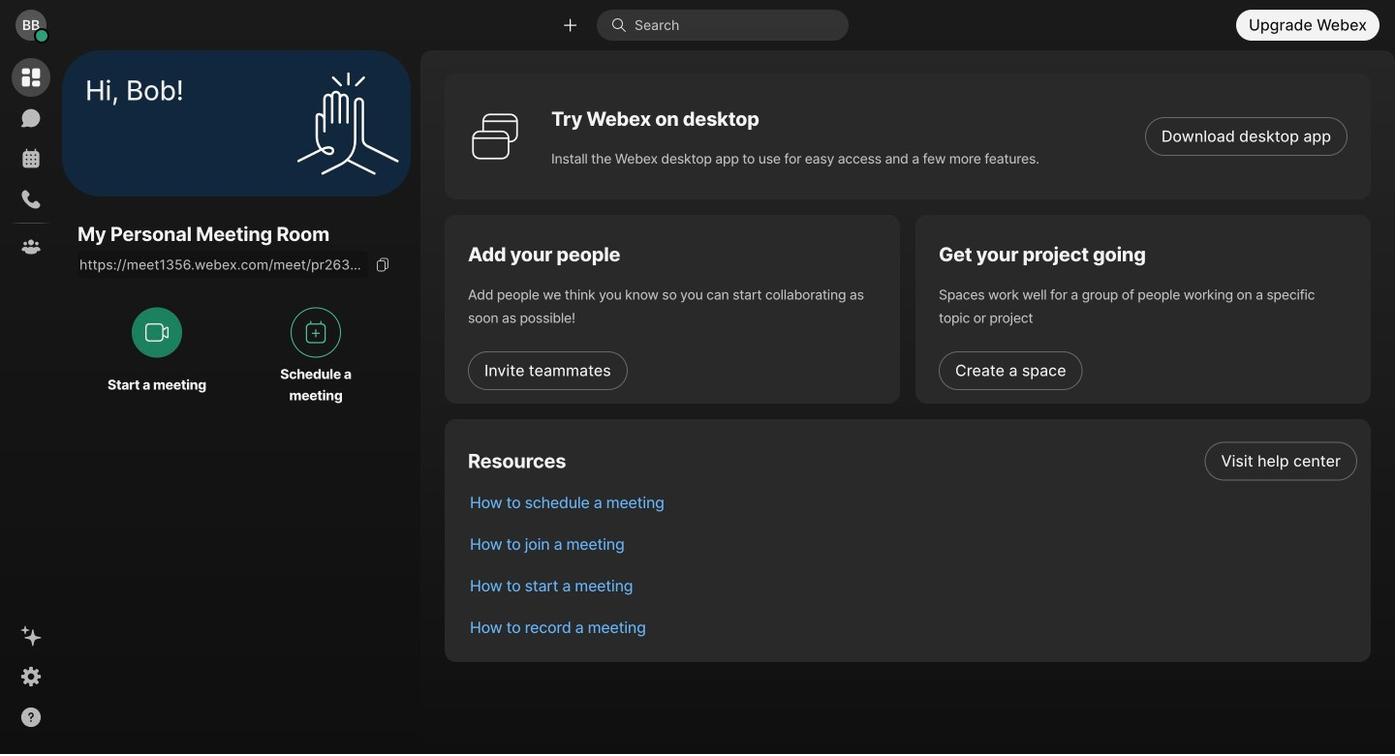 Task type: describe. For each thing, give the bounding box(es) containing it.
two hands high fiving image
[[290, 65, 406, 182]]

2 list item from the top
[[454, 482, 1371, 524]]



Task type: locate. For each thing, give the bounding box(es) containing it.
1 list item from the top
[[454, 441, 1371, 482]]

3 list item from the top
[[454, 524, 1371, 566]]

webex tab list
[[12, 58, 50, 266]]

navigation
[[0, 50, 62, 755]]

None text field
[[78, 251, 368, 278]]

list item
[[454, 441, 1371, 482], [454, 482, 1371, 524], [454, 524, 1371, 566], [454, 566, 1371, 607], [454, 607, 1371, 649]]

4 list item from the top
[[454, 566, 1371, 607]]

5 list item from the top
[[454, 607, 1371, 649]]



Task type: vqa. For each thing, say whether or not it's contained in the screenshot.
cancel_16 image
no



